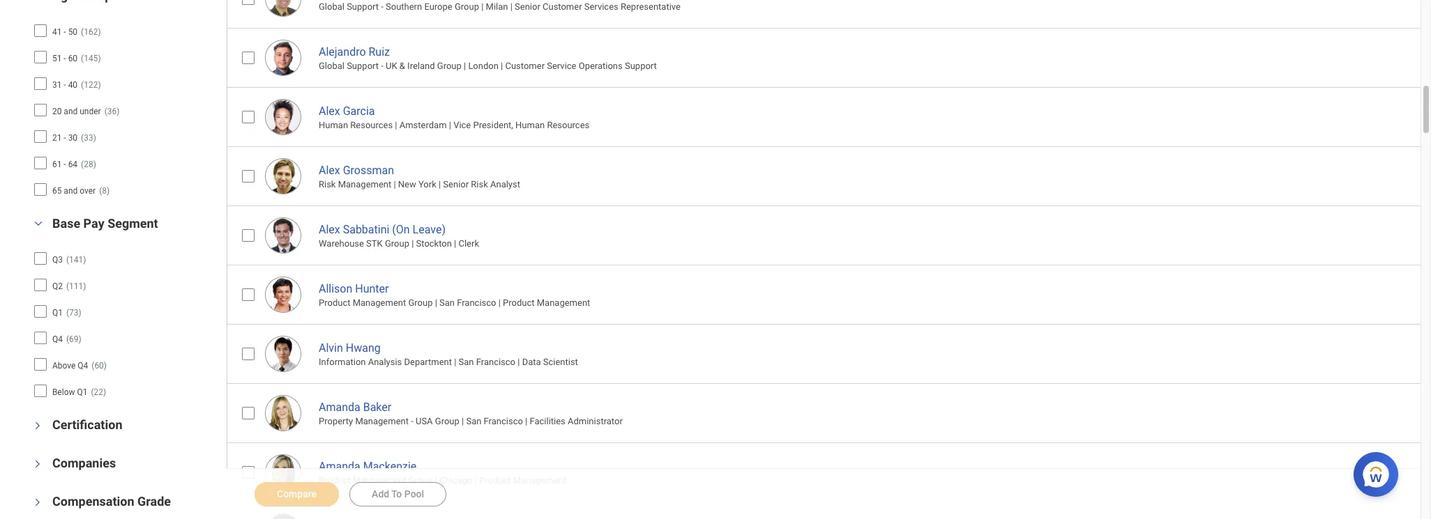 Task type: locate. For each thing, give the bounding box(es) containing it.
risk left analyst
[[471, 179, 488, 190]]

support down alejandro ruiz
[[347, 61, 379, 71]]

management down 'grossman'
[[338, 179, 392, 190]]

amanda
[[319, 401, 361, 414], [319, 460, 361, 474]]

alvin hwang link
[[319, 339, 381, 355]]

alex inside 'link'
[[319, 223, 340, 236]]

product
[[319, 298, 351, 309], [503, 298, 535, 309], [319, 476, 351, 486], [479, 476, 511, 486]]

san inside amanda baker list item
[[466, 417, 482, 427]]

1 vertical spatial senior
[[443, 179, 469, 190]]

global up alejandro
[[319, 2, 345, 12]]

1 horizontal spatial q1
[[77, 388, 88, 397]]

alex for alex sabbatini (on leave)
[[319, 223, 340, 236]]

2 vertical spatial alex
[[319, 223, 340, 236]]

1 vertical spatial chevron down image
[[33, 418, 43, 434]]

base
[[52, 216, 80, 231]]

above q4
[[52, 361, 88, 371]]

0 vertical spatial amanda
[[319, 401, 361, 414]]

amanda up property
[[319, 401, 361, 414]]

chevron down image up chevron down image
[[33, 418, 43, 434]]

q1
[[52, 308, 63, 318], [77, 388, 88, 397]]

1 horizontal spatial risk
[[471, 179, 488, 190]]

global down alejandro
[[319, 61, 345, 71]]

chicago
[[440, 476, 473, 486]]

alex inside list item
[[319, 164, 340, 177]]

human right president,
[[516, 120, 545, 131]]

0 horizontal spatial q4
[[52, 335, 63, 344]]

1 vertical spatial alex
[[319, 164, 340, 177]]

san
[[440, 298, 455, 309], [459, 357, 474, 368], [466, 417, 482, 427]]

information
[[319, 357, 366, 368]]

and for 65
[[64, 186, 78, 196]]

product management group   |   san francisco   |   product management
[[319, 298, 591, 309]]

(145)
[[81, 53, 101, 63]]

group right the ireland
[[437, 61, 462, 71]]

and right '65'
[[64, 186, 78, 196]]

2 global from the top
[[319, 61, 345, 71]]

amanda down property
[[319, 460, 361, 474]]

management inside alex grossman list item
[[338, 179, 392, 190]]

base pay segment group
[[25, 215, 220, 407]]

base pay segment
[[52, 216, 158, 231]]

europe
[[425, 2, 453, 12]]

alvin
[[319, 342, 343, 355]]

global inside list item
[[319, 2, 345, 12]]

data
[[522, 357, 541, 368]]

global
[[319, 2, 345, 12], [319, 61, 345, 71]]

certification
[[52, 418, 122, 432]]

1 vertical spatial francisco
[[476, 357, 516, 368]]

francisco down the clerk
[[457, 298, 496, 309]]

administrator
[[568, 417, 623, 427]]

product up data
[[503, 298, 535, 309]]

0 vertical spatial francisco
[[457, 298, 496, 309]]

- right 51
[[64, 53, 66, 63]]

amanda for amanda mackenzie
[[319, 460, 361, 474]]

certification button
[[52, 418, 122, 432]]

0 vertical spatial alex
[[319, 104, 340, 118]]

0 vertical spatial customer
[[543, 2, 582, 12]]

(36)
[[104, 106, 120, 116]]

services
[[585, 2, 619, 12]]

(73)
[[66, 308, 81, 318]]

1 amanda from the top
[[319, 401, 361, 414]]

management down hunter
[[353, 298, 406, 309]]

1 horizontal spatial q4
[[78, 361, 88, 371]]

1 vertical spatial global
[[319, 61, 345, 71]]

senior
[[515, 2, 541, 12], [443, 179, 469, 190]]

support for uk
[[347, 61, 379, 71]]

1 vertical spatial q1
[[77, 388, 88, 397]]

- left uk
[[381, 61, 384, 71]]

|
[[482, 2, 484, 12], [511, 2, 513, 12], [464, 61, 466, 71], [501, 61, 503, 71], [395, 120, 397, 131], [449, 120, 451, 131], [394, 179, 396, 190], [439, 179, 441, 190], [412, 239, 414, 249], [454, 239, 457, 249], [435, 298, 437, 309], [499, 298, 501, 309], [454, 357, 457, 368], [518, 357, 520, 368], [462, 417, 464, 427], [526, 417, 528, 427], [435, 476, 437, 486], [475, 476, 477, 486]]

chevron down image down chevron down image
[[33, 494, 43, 511]]

group down mackenzie
[[409, 476, 433, 486]]

companies
[[52, 456, 116, 471]]

1 vertical spatial and
[[64, 186, 78, 196]]

support right operations
[[625, 61, 657, 71]]

global support - uk & ireland group   |   london   |   customer service operations support
[[319, 61, 657, 71]]

global inside alejandro ruiz list item
[[319, 61, 345, 71]]

department
[[404, 357, 452, 368]]

alex left 'grossman'
[[319, 164, 340, 177]]

base pay segment tree
[[33, 247, 203, 404]]

0 vertical spatial global
[[319, 2, 345, 12]]

risk management   |   new york   |   senior risk analyst
[[319, 179, 521, 190]]

management up scientist
[[537, 298, 591, 309]]

baker
[[363, 401, 392, 414]]

0 vertical spatial q4
[[52, 335, 63, 344]]

over
[[80, 186, 96, 196]]

- right "21"
[[64, 133, 66, 143]]

garcia
[[343, 104, 375, 118]]

q4 left (69)
[[52, 335, 63, 344]]

new
[[398, 179, 416, 190]]

0 vertical spatial q1
[[52, 308, 63, 318]]

compensation grade button
[[52, 494, 171, 509]]

- left usa
[[411, 417, 414, 427]]

alex up the warehouse
[[319, 223, 340, 236]]

2 human from the left
[[516, 120, 545, 131]]

0 horizontal spatial resources
[[350, 120, 393, 131]]

2 vertical spatial san
[[466, 417, 482, 427]]

2 and from the top
[[64, 186, 78, 196]]

support inside global support - southern europe group   |   milan   |   senior customer services representative list item
[[347, 2, 379, 12]]

senior inside list item
[[515, 2, 541, 12]]

management down mackenzie
[[353, 476, 406, 486]]

1 vertical spatial san
[[459, 357, 474, 368]]

support left southern
[[347, 2, 379, 12]]

1 global from the top
[[319, 2, 345, 12]]

chevron down image
[[30, 219, 47, 229], [33, 418, 43, 434], [33, 494, 43, 511]]

customer left the services
[[543, 2, 582, 12]]

group inside 'amanda mackenzie' list item
[[409, 476, 433, 486]]

and right '20' on the top of page
[[64, 106, 78, 116]]

61 - 64
[[52, 159, 78, 169]]

and
[[64, 106, 78, 116], [64, 186, 78, 196]]

31 - 40
[[52, 80, 78, 90]]

group down (on
[[385, 239, 410, 249]]

san for allison hunter
[[440, 298, 455, 309]]

0 vertical spatial san
[[440, 298, 455, 309]]

london
[[468, 61, 499, 71]]

0 vertical spatial chevron down image
[[30, 219, 47, 229]]

management inside amanda baker list item
[[355, 417, 409, 427]]

francisco inside allison hunter list item
[[457, 298, 496, 309]]

amanda inside 'link'
[[319, 460, 361, 474]]

senior right york
[[443, 179, 469, 190]]

francisco left facilities
[[484, 417, 523, 427]]

(162)
[[81, 27, 101, 37]]

francisco inside alvin hwang list item
[[476, 357, 516, 368]]

francisco
[[457, 298, 496, 309], [476, 357, 516, 368], [484, 417, 523, 427]]

operations
[[579, 61, 623, 71]]

human down alex garcia
[[319, 120, 348, 131]]

1 vertical spatial q4
[[78, 361, 88, 371]]

alex garcia link
[[319, 102, 375, 118]]

human
[[319, 120, 348, 131], [516, 120, 545, 131]]

group up department
[[409, 298, 433, 309]]

human resources   |   amsterdam   |   vice president, human resources
[[319, 120, 590, 131]]

0 horizontal spatial senior
[[443, 179, 469, 190]]

1 vertical spatial customer
[[506, 61, 545, 71]]

francisco for alvin hwang
[[476, 357, 516, 368]]

0 horizontal spatial risk
[[319, 179, 336, 190]]

global for global support - uk & ireland group   |   london   |   customer service operations support
[[319, 61, 345, 71]]

1 horizontal spatial senior
[[515, 2, 541, 12]]

san right usa
[[466, 417, 482, 427]]

(28)
[[81, 159, 96, 169]]

alejandro ruiz link
[[319, 42, 390, 58]]

management for baker
[[355, 417, 409, 427]]

chevron down image
[[33, 456, 43, 473]]

ruiz
[[369, 45, 390, 58]]

1 and from the top
[[64, 106, 78, 116]]

customer left service
[[506, 61, 545, 71]]

0 vertical spatial senior
[[515, 2, 541, 12]]

san right department
[[459, 357, 474, 368]]

customer
[[543, 2, 582, 12], [506, 61, 545, 71]]

61
[[52, 159, 62, 169]]

alex inside 'list item'
[[319, 104, 340, 118]]

francisco left data
[[476, 357, 516, 368]]

san inside alvin hwang list item
[[459, 357, 474, 368]]

2 resources from the left
[[547, 120, 590, 131]]

2 vertical spatial francisco
[[484, 417, 523, 427]]

q4 left (60)
[[78, 361, 88, 371]]

compensation grade
[[52, 494, 171, 509]]

41 - 50
[[52, 27, 78, 37]]

group right usa
[[435, 417, 460, 427]]

1 alex from the top
[[319, 104, 340, 118]]

resources down service
[[547, 120, 590, 131]]

leave)
[[413, 223, 446, 236]]

hunter
[[355, 282, 389, 296]]

grossman
[[343, 164, 394, 177]]

- right the 61
[[64, 159, 66, 169]]

customer inside alejandro ruiz list item
[[506, 61, 545, 71]]

amanda for amanda baker
[[319, 401, 361, 414]]

2 amanda from the top
[[319, 460, 361, 474]]

global support - southern europe group   |   milan   |   senior customer services representative list item
[[227, 0, 1432, 28]]

(33)
[[81, 133, 96, 143]]

3 alex from the top
[[319, 223, 340, 236]]

- left southern
[[381, 2, 384, 12]]

warehouse
[[319, 239, 364, 249]]

compensation
[[52, 494, 134, 509]]

alex left garcia
[[319, 104, 340, 118]]

chevron down image left base
[[30, 219, 47, 229]]

31
[[52, 80, 62, 90]]

age group tree
[[33, 19, 203, 202]]

san up information analysis department   |   san francisco   |   data scientist
[[440, 298, 455, 309]]

2 vertical spatial chevron down image
[[33, 494, 43, 511]]

resources down garcia
[[350, 120, 393, 131]]

risk down alex grossman
[[319, 179, 336, 190]]

representative
[[621, 2, 681, 12]]

chevron down image inside base pay segment group
[[30, 219, 47, 229]]

1 risk from the left
[[319, 179, 336, 190]]

management down baker
[[355, 417, 409, 427]]

management
[[338, 179, 392, 190], [353, 298, 406, 309], [537, 298, 591, 309], [355, 417, 409, 427], [353, 476, 406, 486], [513, 476, 567, 486]]

0 vertical spatial and
[[64, 106, 78, 116]]

q1 left the '(22)'
[[77, 388, 88, 397]]

alex
[[319, 104, 340, 118], [319, 164, 340, 177], [319, 223, 340, 236]]

alex sabbatini (on leave) list item
[[227, 206, 1432, 265]]

group right europe
[[455, 2, 479, 12]]

(69)
[[66, 335, 81, 344]]

amanda mackenzie
[[319, 460, 417, 474]]

2 alex from the top
[[319, 164, 340, 177]]

- inside amanda baker list item
[[411, 417, 414, 427]]

q1 left (73)
[[52, 308, 63, 318]]

1 horizontal spatial human
[[516, 120, 545, 131]]

customer inside global support - southern europe group   |   milan   |   senior customer services representative list item
[[543, 2, 582, 12]]

san inside allison hunter list item
[[440, 298, 455, 309]]

senior right milan
[[515, 2, 541, 12]]

service
[[547, 61, 577, 71]]

1 vertical spatial amanda
[[319, 460, 361, 474]]

product down allison
[[319, 298, 351, 309]]

senior inside alex grossman list item
[[443, 179, 469, 190]]

0 horizontal spatial human
[[319, 120, 348, 131]]

1 horizontal spatial resources
[[547, 120, 590, 131]]



Task type: describe. For each thing, give the bounding box(es) containing it.
alejandro
[[319, 45, 366, 58]]

(22)
[[91, 388, 106, 397]]

below q1
[[52, 388, 88, 397]]

(8)
[[99, 186, 110, 196]]

chevron down image for base pay segment
[[30, 219, 47, 229]]

1 resources from the left
[[350, 120, 393, 131]]

alex garcia list item
[[227, 87, 1432, 146]]

management for hunter
[[353, 298, 406, 309]]

alex grossman link
[[319, 161, 394, 177]]

uk
[[386, 61, 397, 71]]

- right 31
[[64, 80, 66, 90]]

alex sabbatini (on leave) link
[[319, 220, 446, 236]]

alejandro ruiz
[[319, 45, 390, 58]]

group inside list item
[[455, 2, 479, 12]]

group inside amanda baker list item
[[435, 417, 460, 427]]

- inside list item
[[381, 2, 384, 12]]

alex garcia
[[319, 104, 375, 118]]

property management - usa group   |   san francisco   |   facilities administrator
[[319, 417, 623, 427]]

product down amanda mackenzie in the bottom of the page
[[319, 476, 351, 486]]

q2
[[52, 282, 63, 291]]

sabbatini
[[343, 223, 390, 236]]

- inside alejandro ruiz list item
[[381, 61, 384, 71]]

clerk
[[459, 239, 479, 249]]

group inside 'alex sabbatini (on leave)' list item
[[385, 239, 410, 249]]

york
[[419, 179, 437, 190]]

alex sabbatini (on leave)
[[319, 223, 446, 236]]

amanda baker link
[[319, 398, 392, 414]]

customer for services
[[543, 2, 582, 12]]

allison hunter link
[[319, 280, 389, 296]]

ireland
[[408, 61, 435, 71]]

50
[[68, 27, 78, 37]]

(on
[[392, 223, 410, 236]]

product right chicago
[[479, 476, 511, 486]]

chevron down image for certification
[[33, 418, 43, 434]]

under
[[80, 106, 101, 116]]

global for global support - southern europe group   |   milan   |   senior customer services representative
[[319, 2, 345, 12]]

mackenzie
[[363, 460, 417, 474]]

1 human from the left
[[319, 120, 348, 131]]

group inside allison hunter list item
[[409, 298, 433, 309]]

usa
[[416, 417, 433, 427]]

21
[[52, 133, 62, 143]]

product management group   |   chicago   |   product management
[[319, 476, 567, 486]]

management down facilities
[[513, 476, 567, 486]]

alvin hwang list item
[[227, 324, 1432, 384]]

allison hunter list item
[[227, 265, 1432, 324]]

60
[[68, 53, 78, 63]]

and for 20
[[64, 106, 78, 116]]

group inside alejandro ruiz list item
[[437, 61, 462, 71]]

vice
[[454, 120, 471, 131]]

alex grossman
[[319, 164, 394, 177]]

- right '41'
[[64, 27, 66, 37]]

q3
[[52, 255, 63, 265]]

below
[[52, 388, 75, 397]]

20 and under
[[52, 106, 101, 116]]

francisco inside amanda baker list item
[[484, 417, 523, 427]]

amsterdam
[[400, 120, 447, 131]]

amanda mackenzie link
[[319, 458, 417, 474]]

milan
[[486, 2, 508, 12]]

president,
[[473, 120, 514, 131]]

51 - 60
[[52, 53, 78, 63]]

0 horizontal spatial q1
[[52, 308, 63, 318]]

amanda baker
[[319, 401, 392, 414]]

global support - southern europe group   |   milan   |   senior customer services representative
[[319, 2, 681, 12]]

southern
[[386, 2, 422, 12]]

facilities
[[530, 417, 566, 427]]

40
[[68, 80, 78, 90]]

support for southern
[[347, 2, 379, 12]]

65
[[52, 186, 62, 196]]

amanda baker list item
[[227, 384, 1432, 443]]

65 and over
[[52, 186, 96, 196]]

above
[[52, 361, 76, 371]]

san for alvin hwang
[[459, 357, 474, 368]]

age group group
[[25, 0, 220, 205]]

management for grossman
[[338, 179, 392, 190]]

information analysis department   |   san francisco   |   data scientist
[[319, 357, 578, 368]]

21 - 30
[[52, 133, 78, 143]]

stockton
[[416, 239, 452, 249]]

30
[[68, 133, 78, 143]]

alvin hwang
[[319, 342, 381, 355]]

alex for alex grossman
[[319, 164, 340, 177]]

alejandro ruiz list item
[[227, 28, 1432, 87]]

41
[[52, 27, 62, 37]]

segment
[[108, 216, 158, 231]]

allison
[[319, 282, 353, 296]]

companies button
[[52, 456, 116, 471]]

management for mackenzie
[[353, 476, 406, 486]]

amanda mackenzie list item
[[227, 443, 1432, 502]]

grade
[[137, 494, 171, 509]]

scientist
[[543, 357, 578, 368]]

customer for service
[[506, 61, 545, 71]]

hwang
[[346, 342, 381, 355]]

(60)
[[92, 361, 107, 371]]

2 risk from the left
[[471, 179, 488, 190]]

analysis
[[368, 357, 402, 368]]

(122)
[[81, 80, 101, 90]]

(111)
[[66, 282, 86, 291]]

alex grossman list item
[[227, 146, 1432, 206]]

base pay segment button
[[52, 216, 158, 231]]

alex for alex garcia
[[319, 104, 340, 118]]

warehouse stk group   |   stockton   |   clerk
[[319, 239, 479, 249]]

francisco for allison hunter
[[457, 298, 496, 309]]

chevron down image for compensation grade
[[33, 494, 43, 511]]



Task type: vqa. For each thing, say whether or not it's contained in the screenshot.
Q1
yes



